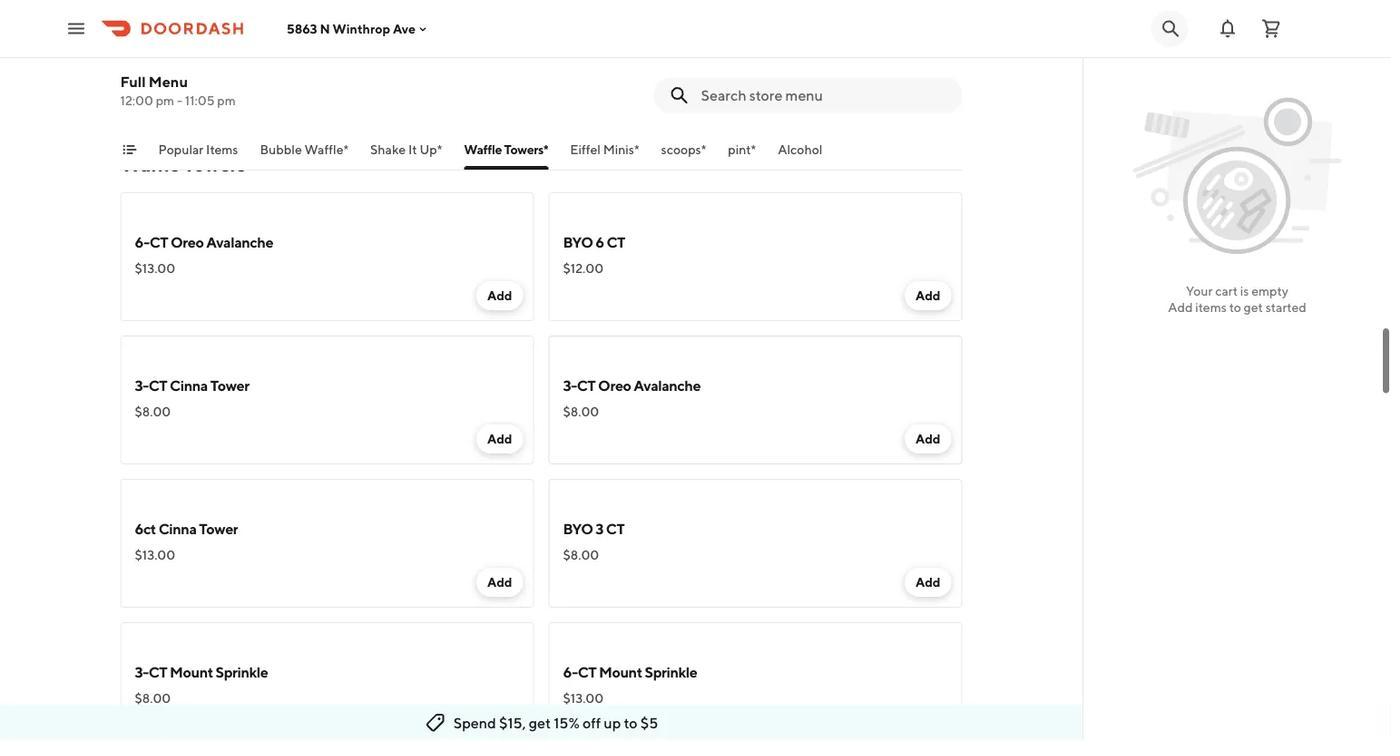 Task type: describe. For each thing, give the bounding box(es) containing it.
avalanche for 3-ct oreo avalanche
[[634, 377, 701, 394]]

add button for 3-ct cinna tower
[[476, 425, 523, 454]]

sprinkle for 3-ct mount sprinkle
[[216, 664, 268, 681]]

$8.00 for 3-ct cinna tower
[[135, 404, 171, 419]]

3- for 3-ct oreo avalanche
[[563, 377, 577, 394]]

notification bell image
[[1217, 18, 1239, 39]]

popular items button
[[158, 141, 238, 170]]

add button for byo 3 ct
[[905, 568, 951, 597]]

11:05
[[185, 93, 215, 108]]

$13.00 for 6-ct oreo avalanche
[[135, 261, 175, 276]]

$8.00 for 3-ct mount sprinkle
[[135, 691, 171, 706]]

ct for 3-ct cinna tower
[[149, 377, 167, 394]]

$5
[[640, 715, 658, 732]]

popular items
[[158, 142, 238, 157]]

0 horizontal spatial towers*
[[183, 152, 253, 176]]

2 pm from the left
[[217, 93, 236, 108]]

0 items, open order cart image
[[1260, 18, 1282, 39]]

open menu image
[[65, 18, 87, 39]]

items
[[1195, 300, 1227, 315]]

ct for 6-ct oreo avalanche
[[149, 234, 168, 251]]

ct for 3-ct mount sprinkle
[[149, 664, 167, 681]]

$10.00
[[135, 39, 177, 54]]

minis*
[[603, 142, 639, 157]]

5863 n winthrop ave
[[287, 21, 416, 36]]

up
[[604, 715, 621, 732]]

eiffel
[[570, 142, 601, 157]]

1 horizontal spatial towers*
[[504, 142, 548, 157]]

avalanche for 6-ct oreo avalanche
[[206, 234, 273, 251]]

3-ct cinna tower
[[135, 377, 249, 394]]

1 vertical spatial cinna
[[159, 520, 196, 538]]

add button for 6ct cinna tower
[[476, 568, 523, 597]]

it
[[408, 142, 417, 157]]

0 vertical spatial cinna
[[170, 377, 208, 394]]

add button for 6-ct oreo avalanche
[[476, 281, 523, 310]]

add for 6ct cinna tower
[[487, 575, 512, 590]]

add for byo 3 ct
[[916, 575, 941, 590]]

spend $15, get 15% off up to $5
[[453, 715, 658, 732]]

add button for 3-ct mount sprinkle
[[476, 711, 523, 740]]

0 horizontal spatial waffle
[[120, 152, 180, 176]]

shake
[[370, 142, 406, 157]]

6-ct oreo avalanche
[[135, 234, 273, 251]]

add for 3-ct cinna tower
[[487, 432, 512, 446]]

shake it up*
[[370, 142, 442, 157]]

6ct cinna tower
[[135, 520, 238, 538]]

$13.00 for 6-ct mount sprinkle
[[563, 691, 604, 706]]

ct for 6-ct mount sprinkle
[[578, 664, 596, 681]]

started
[[1266, 300, 1307, 315]]

to for get
[[1229, 300, 1241, 315]]

byo 3 ct
[[563, 520, 625, 538]]

eiffel minis*
[[570, 142, 639, 157]]

shake it up* button
[[370, 141, 442, 170]]

is
[[1240, 284, 1249, 299]]

1 vertical spatial get
[[529, 715, 551, 732]]

5863
[[287, 21, 317, 36]]

add for 6-ct oreo avalanche
[[487, 288, 512, 303]]

add button for 3-ct oreo avalanche
[[905, 425, 951, 454]]

waffle*
[[305, 142, 349, 157]]

-
[[177, 93, 182, 108]]

to for $5
[[624, 715, 638, 732]]

add for byo 6 ct
[[916, 288, 941, 303]]

$13.00 for 6ct cinna tower
[[135, 548, 175, 563]]

n
[[320, 21, 330, 36]]

up*
[[420, 142, 442, 157]]

byo for byo 3 ct
[[563, 520, 593, 538]]

byo 6 ct
[[563, 234, 625, 251]]



Task type: locate. For each thing, give the bounding box(es) containing it.
get left 15%
[[529, 715, 551, 732]]

waffle right up*
[[464, 142, 502, 157]]

0 vertical spatial avalanche
[[206, 234, 273, 251]]

towers* left the bubble
[[183, 152, 253, 176]]

0 vertical spatial 6-
[[135, 234, 149, 251]]

$8.00
[[135, 404, 171, 419], [563, 404, 599, 419], [563, 548, 599, 563], [135, 691, 171, 706]]

get down is
[[1244, 300, 1263, 315]]

pm left -
[[156, 93, 174, 108]]

$8.00 for 3-ct oreo avalanche
[[563, 404, 599, 419]]

get inside "your cart is empty add items to get started"
[[1244, 300, 1263, 315]]

ct for 3-ct oreo avalanche
[[577, 377, 596, 394]]

mount
[[170, 664, 213, 681], [599, 664, 642, 681]]

$13.00 up off
[[563, 691, 604, 706]]

cart
[[1215, 284, 1238, 299]]

pint*
[[728, 142, 756, 157]]

0 horizontal spatial 6-
[[135, 234, 149, 251]]

add button
[[476, 281, 523, 310], [905, 281, 951, 310], [476, 425, 523, 454], [905, 425, 951, 454], [476, 568, 523, 597], [905, 568, 951, 597], [476, 711, 523, 740]]

3-ct mount sprinkle
[[135, 664, 268, 681]]

2 vertical spatial $13.00
[[563, 691, 604, 706]]

alcohol button
[[778, 141, 823, 170]]

$8.00 down byo 3 ct
[[563, 548, 599, 563]]

1 horizontal spatial 6-
[[563, 664, 578, 681]]

1 vertical spatial oreo
[[598, 377, 631, 394]]

tower
[[210, 377, 249, 394], [199, 520, 238, 538]]

$8.00 down the 3-ct mount sprinkle
[[135, 691, 171, 706]]

items
[[206, 142, 238, 157]]

$8.00 for byo 3 ct
[[563, 548, 599, 563]]

0 vertical spatial tower
[[210, 377, 249, 394]]

cinna
[[170, 377, 208, 394], [159, 520, 196, 538]]

spend
[[453, 715, 496, 732]]

$13.00 down 6-ct oreo avalanche in the left top of the page
[[135, 261, 175, 276]]

6ct
[[135, 520, 156, 538]]

1 horizontal spatial waffle
[[464, 142, 502, 157]]

byo left 6
[[563, 234, 593, 251]]

Item Search search field
[[701, 85, 948, 105]]

1 sprinkle from the left
[[216, 664, 268, 681]]

1 horizontal spatial sprinkle
[[645, 664, 697, 681]]

waffle towers*
[[464, 142, 548, 157], [120, 152, 253, 176]]

3- for 3-ct mount sprinkle
[[135, 664, 149, 681]]

empty
[[1252, 284, 1289, 299]]

0 horizontal spatial waffle towers*
[[120, 152, 253, 176]]

0 horizontal spatial sprinkle
[[216, 664, 268, 681]]

1 vertical spatial 6-
[[563, 664, 578, 681]]

byo
[[563, 234, 593, 251], [563, 520, 593, 538]]

ct
[[149, 234, 168, 251], [607, 234, 625, 251], [149, 377, 167, 394], [577, 377, 596, 394], [606, 520, 625, 538], [149, 664, 167, 681], [578, 664, 596, 681]]

0 horizontal spatial to
[[624, 715, 638, 732]]

to down cart
[[1229, 300, 1241, 315]]

alcohol
[[778, 142, 823, 157]]

eiffel minis* button
[[570, 141, 639, 170]]

3-
[[135, 377, 149, 394], [563, 377, 577, 394], [135, 664, 149, 681]]

3- for 3-ct cinna tower
[[135, 377, 149, 394]]

6- for 6-ct mount sprinkle
[[563, 664, 578, 681]]

3
[[596, 520, 603, 538]]

1 vertical spatial $13.00
[[135, 548, 175, 563]]

add inside "your cart is empty add items to get started"
[[1168, 300, 1193, 315]]

1 pm from the left
[[156, 93, 174, 108]]

0 vertical spatial get
[[1244, 300, 1263, 315]]

winthrop
[[333, 21, 390, 36]]

sprinkle for 6-ct mount sprinkle
[[645, 664, 697, 681]]

1 horizontal spatial to
[[1229, 300, 1241, 315]]

2 sprinkle from the left
[[645, 664, 697, 681]]

$15,
[[499, 715, 526, 732]]

6- for 6-ct oreo avalanche
[[135, 234, 149, 251]]

pm right 11:05
[[217, 93, 236, 108]]

0 vertical spatial oreo
[[171, 234, 204, 251]]

waffle
[[464, 142, 502, 157], [120, 152, 180, 176]]

waffle down 12:00
[[120, 152, 180, 176]]

1 horizontal spatial pm
[[217, 93, 236, 108]]

to inside "your cart is empty add items to get started"
[[1229, 300, 1241, 315]]

$8.00 down 3-ct cinna tower
[[135, 404, 171, 419]]

1 vertical spatial tower
[[199, 520, 238, 538]]

your
[[1186, 284, 1213, 299]]

off
[[583, 715, 601, 732]]

1 horizontal spatial waffle towers*
[[464, 142, 548, 157]]

bubble
[[260, 142, 302, 157]]

0 horizontal spatial oreo
[[171, 234, 204, 251]]

pint* button
[[728, 141, 756, 170]]

ave
[[393, 21, 416, 36]]

sprinkle
[[216, 664, 268, 681], [645, 664, 697, 681]]

oreo for 3-
[[598, 377, 631, 394]]

6
[[596, 234, 604, 251]]

0 vertical spatial to
[[1229, 300, 1241, 315]]

scoops*
[[661, 142, 706, 157]]

add for 3-ct mount sprinkle
[[487, 718, 512, 733]]

add for 3-ct oreo avalanche
[[916, 432, 941, 446]]

byo for byo 6 ct
[[563, 234, 593, 251]]

oreo for 6-
[[171, 234, 204, 251]]

1 horizontal spatial mount
[[599, 664, 642, 681]]

$8.00 down the 3-ct oreo avalanche on the bottom
[[563, 404, 599, 419]]

0 horizontal spatial avalanche
[[206, 234, 273, 251]]

0 horizontal spatial pm
[[156, 93, 174, 108]]

$13.00
[[135, 261, 175, 276], [135, 548, 175, 563], [563, 691, 604, 706]]

1 horizontal spatial oreo
[[598, 377, 631, 394]]

$12.00
[[563, 261, 604, 276]]

add
[[487, 288, 512, 303], [916, 288, 941, 303], [1168, 300, 1193, 315], [487, 432, 512, 446], [916, 432, 941, 446], [487, 575, 512, 590], [916, 575, 941, 590], [487, 718, 512, 733]]

5863 n winthrop ave button
[[287, 21, 430, 36]]

show menu categories image
[[122, 142, 137, 157]]

shake
[[253, 12, 291, 29]]

bubble waffle*
[[260, 142, 349, 157]]

1 byo from the top
[[563, 234, 593, 251]]

to
[[1229, 300, 1241, 315], [624, 715, 638, 732]]

1 horizontal spatial avalanche
[[634, 377, 701, 394]]

oreo
[[171, 234, 204, 251], [598, 377, 631, 394]]

2 byo from the top
[[563, 520, 593, 538]]

mount for 3-
[[170, 664, 213, 681]]

0 horizontal spatial get
[[529, 715, 551, 732]]

$13.00 down 6ct
[[135, 548, 175, 563]]

full
[[120, 73, 146, 90]]

0 vertical spatial $13.00
[[135, 261, 175, 276]]

double
[[135, 12, 182, 29]]

mount for 6-
[[599, 664, 642, 681]]

6-
[[135, 234, 149, 251], [563, 664, 578, 681]]

byo left 3
[[563, 520, 593, 538]]

to right up
[[624, 715, 638, 732]]

3-ct oreo avalanche
[[563, 377, 701, 394]]

0 horizontal spatial mount
[[170, 664, 213, 681]]

pm
[[156, 93, 174, 108], [217, 93, 236, 108]]

towers* left eiffel
[[504, 142, 548, 157]]

your cart is empty add items to get started
[[1168, 284, 1307, 315]]

avalanche
[[206, 234, 273, 251], [634, 377, 701, 394]]

chocolate
[[184, 12, 251, 29]]

1 vertical spatial avalanche
[[634, 377, 701, 394]]

6-ct mount sprinkle
[[563, 664, 697, 681]]

menu
[[149, 73, 188, 90]]

12:00
[[120, 93, 153, 108]]

1 horizontal spatial get
[[1244, 300, 1263, 315]]

bubble waffle* button
[[260, 141, 349, 170]]

15%
[[554, 715, 580, 732]]

scoops* button
[[661, 141, 706, 170]]

full menu 12:00 pm - 11:05 pm
[[120, 73, 236, 108]]

add button for byo 6 ct
[[905, 281, 951, 310]]

double chocolate shake
[[135, 12, 291, 29]]

popular
[[158, 142, 204, 157]]

1 vertical spatial to
[[624, 715, 638, 732]]

get
[[1244, 300, 1263, 315], [529, 715, 551, 732]]

2 mount from the left
[[599, 664, 642, 681]]

0 vertical spatial byo
[[563, 234, 593, 251]]

1 vertical spatial byo
[[563, 520, 593, 538]]

1 mount from the left
[[170, 664, 213, 681]]

towers*
[[504, 142, 548, 157], [183, 152, 253, 176]]



Task type: vqa. For each thing, say whether or not it's contained in the screenshot.
$8.00 for 3-CT Oreo Avalanche
yes



